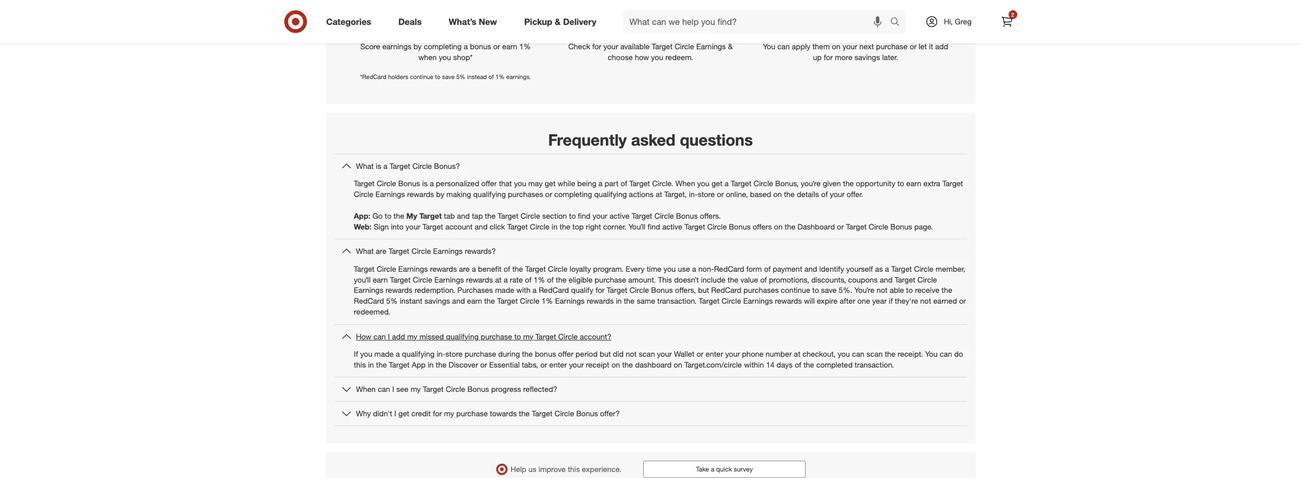 Task type: vqa. For each thing, say whether or not it's contained in the screenshot.
this
yes



Task type: describe. For each thing, give the bounding box(es) containing it.
the down purchases
[[484, 297, 495, 306]]

you right that
[[514, 179, 527, 188]]

account?
[[580, 332, 612, 341]]

later.
[[883, 52, 899, 62]]

completed
[[817, 360, 853, 369]]

can for how can i add my missed qualifying purchase to my target circle account?
[[374, 332, 386, 341]]

you inside score earnings by completing a bonus or earn 1% when you shop*
[[439, 52, 451, 62]]

or up "section"
[[546, 190, 552, 199]]

you inside check for your available target circle earnings & choose how you redeem.
[[651, 52, 664, 62]]

why didn't i get credit for my purchase towards the target circle bonus offer? button
[[334, 402, 967, 426]]

based
[[750, 190, 772, 199]]

in right app
[[428, 360, 434, 369]]

rewards up purchases
[[466, 275, 493, 284]]

and down the as
[[880, 275, 893, 284]]

redemption.
[[415, 286, 456, 295]]

missed
[[420, 332, 444, 341]]

completing inside score earnings by completing a bonus or earn 1% when you shop*
[[424, 42, 462, 51]]

purchase for towards
[[456, 409, 488, 418]]

your down my
[[406, 222, 421, 231]]

what's new link
[[440, 10, 511, 34]]

frequently asked questions
[[548, 130, 753, 150]]

the down checkout,
[[804, 360, 815, 369]]

2 link
[[995, 10, 1019, 34]]

but inside target circle earnings rewards are a benefit of the target circle loyalty program. every time you use a non-redcard form of payment and identify yourself as a target circle member, you'll earn target circle earnings rewards at a rate of 1% of the eligible purchase amount. this doesn't include the value of promotions, discounts, coupons and target circle earnings rewards redemption. purchases made with a redcard qualify for target circle bonus offers, but redcard purchases continue to save 5%. you're not able to receive the redcard 5% instant savings and earn the target circle 1% earnings rewards in the same transaction. target circle earnings rewards will expire after one year if they're not earned or redeemed.
[[698, 286, 709, 295]]

1 horizontal spatial enter
[[706, 349, 723, 358]]

or inside score earnings by completing a bonus or earn 1% when you shop*
[[493, 42, 500, 51]]

extra
[[924, 179, 941, 188]]

your down "period" on the left
[[569, 360, 584, 369]]

is inside what is a target circle bonus? dropdown button
[[376, 162, 381, 171]]

coupons
[[849, 275, 878, 284]]

what are target circle earnings rewards?
[[356, 247, 496, 256]]

qualifying down part
[[595, 190, 627, 199]]

you inside you can apply them on your next purchase or let it add up for more savings later.
[[763, 42, 776, 51]]

redcard up include on the right of page
[[714, 264, 745, 273]]

in- inside if you made a qualifying in-store purchase during the bonus offer period but did not scan your wallet or enter your phone number at checkout, you can scan the receipt. you can do this in the target app in the discover or essential tabs, or enter your receipt on the dashboard on target.com/circle within 14 days of the completed transaction.
[[437, 349, 446, 358]]

doesn't
[[674, 275, 699, 284]]

What can we help you find? suggestions appear below search field
[[623, 10, 893, 34]]

why didn't i get credit for my purchase towards the target circle bonus offer?
[[356, 409, 620, 418]]

to right go
[[385, 211, 392, 221]]

when can i see my target circle bonus progress reflected? button
[[334, 377, 967, 401]]

apply
[[792, 42, 811, 51]]

the up rate
[[513, 264, 523, 273]]

choose
[[608, 52, 633, 62]]

dashboard
[[635, 360, 672, 369]]

bonus,
[[776, 179, 799, 188]]

deals
[[399, 16, 422, 27]]

tab
[[444, 211, 455, 221]]

app: go to the my target tab and tap the target circle section to find your active target circle bonus offers. web: sign into your target account and click target circle in the top right corner. you'll find active target circle bonus offers on the dashboard or target circle bonus page.
[[354, 211, 934, 231]]

earn down purchases
[[467, 297, 482, 306]]

you right if
[[360, 349, 373, 358]]

receipt.
[[898, 349, 924, 358]]

when inside dropdown button
[[356, 384, 376, 394]]

for inside dropdown button
[[433, 409, 442, 418]]

the left same
[[624, 297, 635, 306]]

right
[[586, 222, 601, 231]]

for inside you can apply them on your next purchase or let it add up for more savings later.
[[824, 52, 833, 62]]

of up rate
[[504, 264, 510, 273]]

& inside check for your available target circle earnings & choose how you redeem.
[[728, 42, 733, 51]]

the down bonus,
[[784, 190, 795, 199]]

the left value
[[728, 275, 739, 284]]

how
[[635, 52, 649, 62]]

promotions,
[[769, 275, 810, 284]]

questions
[[680, 130, 753, 150]]

categories link
[[317, 10, 385, 34]]

you'll
[[354, 275, 371, 284]]

bonus left offers
[[729, 222, 751, 231]]

you up completed
[[838, 349, 850, 358]]

bonus inside score earnings by completing a bonus or earn 1% when you shop*
[[470, 42, 491, 51]]

can for when can i see my target circle bonus progress reflected?
[[378, 384, 390, 394]]

you're
[[855, 286, 875, 295]]

earnings down value
[[744, 297, 773, 306]]

of left eligible on the left of the page
[[547, 275, 554, 284]]

circle.
[[652, 179, 674, 188]]

the up offer.
[[843, 179, 854, 188]]

of right part
[[621, 179, 627, 188]]

the left dashboard
[[785, 222, 796, 231]]

what for what is a target circle bonus?
[[356, 162, 374, 171]]

target,
[[664, 190, 687, 199]]

more
[[835, 52, 853, 62]]

holders
[[388, 73, 408, 81]]

deals link
[[389, 10, 435, 34]]

or inside app: go to the my target tab and tap the target circle section to find your active target circle bonus offers. web: sign into your target account and click target circle in the top right corner. you'll find active target circle bonus offers on the dashboard or target circle bonus page.
[[837, 222, 844, 231]]

0 vertical spatial continue
[[410, 73, 434, 81]]

the down did
[[622, 360, 633, 369]]

your up right
[[593, 211, 608, 221]]

click
[[490, 222, 505, 231]]

1 vertical spatial active
[[663, 222, 683, 231]]

wallet
[[674, 349, 695, 358]]

or right tabs,
[[541, 360, 547, 369]]

qualifying down that
[[473, 190, 506, 199]]

circle inside what is a target circle bonus? dropdown button
[[413, 162, 432, 171]]

rate
[[510, 275, 523, 284]]

offer inside target circle bonus is a personalized offer that you may get while being a part of target circle. when you get a target circle bonus, you're given the opportunity to earn extra target circle earnings rewards by making qualifying purchases or completing qualifying actions at target, in-store or online, based on the details of your offer.
[[482, 179, 497, 188]]

circle inside why didn't i get credit for my purchase towards the target circle bonus offer? dropdown button
[[555, 409, 574, 418]]

or right wallet
[[697, 349, 704, 358]]

qualifying inside if you made a qualifying in-store purchase during the bonus offer period but did not scan your wallet or enter your phone number at checkout, you can scan the receipt. you can do this in the target app in the discover or essential tabs, or enter your receipt on the dashboard on target.com/circle within 14 days of the completed transaction.
[[402, 349, 435, 358]]

is inside target circle bonus is a personalized offer that you may get while being a part of target circle. when you get a target circle bonus, you're given the opportunity to earn extra target circle earnings rewards by making qualifying purchases or completing qualifying actions at target, in-store or online, based on the details of your offer.
[[422, 179, 428, 188]]

essential
[[489, 360, 520, 369]]

earnings up redemption.
[[435, 275, 464, 284]]

you inside target circle earnings rewards are a benefit of the target circle loyalty program. every time you use a non-redcard form of payment and identify yourself as a target circle member, you'll earn target circle earnings rewards at a rate of 1% of the eligible purchase amount. this doesn't include the value of promotions, discounts, coupons and target circle earnings rewards redemption. purchases made with a redcard qualify for target circle bonus offers, but redcard purchases continue to save 5%. you're not able to receive the redcard 5% instant savings and earn the target circle 1% earnings rewards in the same transaction. target circle earnings rewards will expire after one year if they're not earned or redeemed.
[[664, 264, 676, 273]]

a inside score earnings by completing a bonus or earn 1% when you shop*
[[464, 42, 468, 51]]

in down how
[[368, 360, 374, 369]]

1 scan from the left
[[639, 349, 655, 358]]

of right "form"
[[764, 264, 771, 273]]

can left the do
[[940, 349, 953, 358]]

to up 'will'
[[813, 286, 819, 295]]

quick
[[717, 465, 732, 473]]

target inside check for your available target circle earnings & choose how you redeem.
[[652, 42, 673, 51]]

offers,
[[675, 286, 696, 295]]

circle inside 'how can i add my missed qualifying purchase to my target circle account?' dropdown button
[[558, 332, 578, 341]]

and down tap
[[475, 222, 488, 231]]

qualifying inside dropdown button
[[446, 332, 479, 341]]

a inside what is a target circle bonus? dropdown button
[[384, 162, 388, 171]]

the left top
[[560, 222, 571, 231]]

earnings down qualify
[[555, 297, 585, 306]]

will
[[804, 297, 815, 306]]

after
[[840, 297, 856, 306]]

go
[[373, 211, 383, 221]]

form
[[747, 264, 762, 273]]

period
[[576, 349, 598, 358]]

by inside score earnings by completing a bonus or earn 1% when you shop*
[[414, 42, 422, 51]]

and up discounts,
[[805, 264, 818, 273]]

savings inside you can apply them on your next purchase or let it add up for more savings later.
[[855, 52, 880, 62]]

target circle bonus is a personalized offer that you may get while being a part of target circle. when you get a target circle bonus, you're given the opportunity to earn extra target circle earnings rewards by making qualifying purchases or completing qualifying actions at target, in-store or online, based on the details of your offer.
[[354, 179, 964, 199]]

earnings down you'll
[[354, 286, 384, 295]]

and down purchases
[[452, 297, 465, 306]]

0 vertical spatial not
[[877, 286, 888, 295]]

or left online,
[[717, 190, 724, 199]]

when can i see my target circle bonus progress reflected?
[[356, 384, 558, 394]]

what is a target circle bonus? button
[[334, 155, 967, 178]]

how can i add my missed qualifying purchase to my target circle account? button
[[334, 325, 967, 349]]

search button
[[885, 10, 911, 36]]

of right value
[[761, 275, 767, 284]]

2 scan from the left
[[867, 349, 883, 358]]

or inside target circle earnings rewards are a benefit of the target circle loyalty program. every time you use a non-redcard form of payment and identify yourself as a target circle member, you'll earn target circle earnings rewards at a rate of 1% of the eligible purchase amount. this doesn't include the value of promotions, discounts, coupons and target circle earnings rewards redemption. purchases made with a redcard qualify for target circle bonus offers, but redcard purchases continue to save 5%. you're not able to receive the redcard 5% instant savings and earn the target circle 1% earnings rewards in the same transaction. target circle earnings rewards will expire after one year if they're not earned or redeemed.
[[960, 297, 967, 306]]

rewards down qualify
[[587, 297, 614, 306]]

bonus left "offers."
[[676, 211, 698, 221]]

sign
[[374, 222, 389, 231]]

if you made a qualifying in-store purchase during the bonus offer period but did not scan your wallet or enter your phone number at checkout, you can scan the receipt. you can do this in the target app in the discover or essential tabs, or enter your receipt on the dashboard on target.com/circle within 14 days of the completed transaction.
[[354, 349, 964, 369]]

1% inside score earnings by completing a bonus or earn 1% when you shop*
[[520, 42, 531, 51]]

bonus inside target circle earnings rewards are a benefit of the target circle loyalty program. every time you use a non-redcard form of payment and identify yourself as a target circle member, you'll earn target circle earnings rewards at a rate of 1% of the eligible purchase amount. this doesn't include the value of promotions, discounts, coupons and target circle earnings rewards redemption. purchases made with a redcard qualify for target circle bonus offers, but redcard purchases continue to save 5%. you're not able to receive the redcard 5% instant savings and earn the target circle 1% earnings rewards in the same transaction. target circle earnings rewards will expire after one year if they're not earned or redeemed.
[[651, 286, 673, 295]]

can for you can apply them on your next purchase or let it add up for more savings later.
[[778, 42, 790, 51]]

completing inside target circle bonus is a personalized offer that you may get while being a part of target circle. when you get a target circle bonus, you're given the opportunity to earn extra target circle earnings rewards by making qualifying purchases or completing qualifying actions at target, in-store or online, based on the details of your offer.
[[555, 190, 592, 199]]

earnings down what are target circle earnings rewards?
[[398, 264, 428, 273]]

qualify
[[571, 286, 594, 295]]

making
[[447, 190, 471, 199]]

not inside if you made a qualifying in-store purchase during the bonus offer period but did not scan your wallet or enter your phone number at checkout, you can scan the receipt. you can do this in the target app in the discover or essential tabs, or enter your receipt on the dashboard on target.com/circle within 14 days of the completed transaction.
[[626, 349, 637, 358]]

within
[[744, 360, 764, 369]]

circle inside when can i see my target circle bonus progress reflected? dropdown button
[[446, 384, 465, 394]]

on down wallet
[[674, 360, 683, 369]]

0 horizontal spatial active
[[610, 211, 630, 221]]

add inside you can apply them on your next purchase or let it add up for more savings later.
[[936, 42, 949, 51]]

offer.
[[847, 190, 864, 199]]

payment
[[773, 264, 803, 273]]

corner.
[[603, 222, 627, 231]]

but inside if you made a qualifying in-store purchase during the bonus offer period but did not scan your wallet or enter your phone number at checkout, you can scan the receipt. you can do this in the target app in the discover or essential tabs, or enter your receipt on the dashboard on target.com/circle within 14 days of the completed transaction.
[[600, 349, 611, 358]]

earn right you'll
[[373, 275, 388, 284]]

hi, greg
[[944, 17, 972, 26]]

identify
[[820, 264, 845, 273]]

help us improve this experience.
[[511, 465, 622, 474]]

new
[[479, 16, 497, 27]]

value
[[741, 275, 759, 284]]

redcard left qualify
[[539, 286, 569, 295]]

take
[[696, 465, 709, 473]]

bonus inside when can i see my target circle bonus progress reflected? dropdown button
[[468, 384, 489, 394]]

the left app
[[376, 360, 387, 369]]

take a quick survey button
[[644, 461, 806, 478]]

or right discover
[[480, 360, 487, 369]]

or inside you can apply them on your next purchase or let it add up for more savings later.
[[910, 42, 917, 51]]

it
[[929, 42, 934, 51]]

bonus left page.
[[891, 222, 913, 231]]

of up with
[[525, 275, 532, 284]]

on down did
[[612, 360, 620, 369]]

of right 'instead'
[[489, 73, 494, 81]]

the up into
[[394, 211, 404, 221]]

your up "dashboard"
[[657, 349, 672, 358]]

asked
[[631, 130, 676, 150]]

redcard up redeemed.
[[354, 297, 384, 306]]

by inside target circle bonus is a personalized offer that you may get while being a part of target circle. when you get a target circle bonus, you're given the opportunity to earn extra target circle earnings rewards by making qualifying purchases or completing qualifying actions at target, in-store or online, based on the details of your offer.
[[436, 190, 445, 199]]

web:
[[354, 222, 372, 231]]

to up top
[[569, 211, 576, 221]]

made inside target circle earnings rewards are a benefit of the target circle loyalty program. every time you use a non-redcard form of payment and identify yourself as a target circle member, you'll earn target circle earnings rewards at a rate of 1% of the eligible purchase amount. this doesn't include the value of promotions, discounts, coupons and target circle earnings rewards redemption. purchases made with a redcard qualify for target circle bonus offers, but redcard purchases continue to save 5%. you're not able to receive the redcard 5% instant savings and earn the target circle 1% earnings rewards in the same transaction. target circle earnings rewards will expire after one year if they're not earned or redeemed.
[[495, 286, 515, 295]]

to up the they're on the right
[[907, 286, 913, 295]]

earnings inside target circle bonus is a personalized offer that you may get while being a part of target circle. when you get a target circle bonus, you're given the opportunity to earn extra target circle earnings rewards by making qualifying purchases or completing qualifying actions at target, in-store or online, based on the details of your offer.
[[376, 190, 405, 199]]

eligible
[[569, 275, 593, 284]]

are inside dropdown button
[[376, 247, 387, 256]]

and up the account
[[457, 211, 470, 221]]

your left phone on the right bottom of page
[[726, 349, 740, 358]]

my left "missed"
[[407, 332, 418, 341]]

earnings
[[383, 42, 412, 51]]

14
[[766, 360, 775, 369]]

discover
[[449, 360, 478, 369]]

my down when can i see my target circle bonus progress reflected?
[[444, 409, 454, 418]]

offer inside if you made a qualifying in-store purchase during the bonus offer period but did not scan your wallet or enter your phone number at checkout, you can scan the receipt. you can do this in the target app in the discover or essential tabs, or enter your receipt on the dashboard on target.com/circle within 14 days of the completed transaction.
[[558, 349, 574, 358]]

save inside target circle earnings rewards are a benefit of the target circle loyalty program. every time you use a non-redcard form of payment and identify yourself as a target circle member, you'll earn target circle earnings rewards at a rate of 1% of the eligible purchase amount. this doesn't include the value of promotions, discounts, coupons and target circle earnings rewards redemption. purchases made with a redcard qualify for target circle bonus offers, but redcard purchases continue to save 5%. you're not able to receive the redcard 5% instant savings and earn the target circle 1% earnings rewards in the same transaction. target circle earnings rewards will expire after one year if they're not earned or redeemed.
[[822, 286, 837, 295]]

non-
[[699, 264, 714, 273]]

bonus?
[[434, 162, 460, 171]]

store inside target circle bonus is a personalized offer that you may get while being a part of target circle. when you get a target circle bonus, you're given the opportunity to earn extra target circle earnings rewards by making qualifying purchases or completing qualifying actions at target, in-store or online, based on the details of your offer.
[[698, 190, 715, 199]]

actions
[[629, 190, 654, 199]]

what is a target circle bonus?
[[356, 162, 460, 171]]

a inside if you made a qualifying in-store purchase during the bonus offer period but did not scan your wallet or enter your phone number at checkout, you can scan the receipt. you can do this in the target app in the discover or essential tabs, or enter your receipt on the dashboard on target.com/circle within 14 days of the completed transaction.
[[396, 349, 400, 358]]

let
[[919, 42, 927, 51]]

to inside target circle bonus is a personalized offer that you may get while being a part of target circle. when you get a target circle bonus, you're given the opportunity to earn extra target circle earnings rewards by making qualifying purchases or completing qualifying actions at target, in-store or online, based on the details of your offer.
[[898, 179, 905, 188]]

pickup
[[524, 16, 553, 27]]

rewards left 'will'
[[775, 297, 802, 306]]

details
[[797, 190, 819, 199]]

my
[[407, 211, 417, 221]]

you'll
[[629, 222, 646, 231]]



Task type: locate. For each thing, give the bounding box(es) containing it.
1 vertical spatial offer
[[558, 349, 574, 358]]

top
[[573, 222, 584, 231]]

circle inside what are target circle earnings rewards? dropdown button
[[412, 247, 431, 256]]

1 horizontal spatial add
[[936, 42, 949, 51]]

rewards up redemption.
[[430, 264, 457, 273]]

when inside target circle bonus is a personalized offer that you may get while being a part of target circle. when you get a target circle bonus, you're given the opportunity to earn extra target circle earnings rewards by making qualifying purchases or completing qualifying actions at target, in-store or online, based on the details of your offer.
[[676, 179, 695, 188]]

earn inside score earnings by completing a bonus or earn 1% when you shop*
[[502, 42, 518, 51]]

for right check
[[593, 42, 602, 51]]

this down if
[[354, 360, 366, 369]]

my up tabs,
[[523, 332, 534, 341]]

1 horizontal spatial savings
[[855, 52, 880, 62]]

0 vertical spatial made
[[495, 286, 515, 295]]

2 horizontal spatial get
[[712, 179, 723, 188]]

can inside when can i see my target circle bonus progress reflected? dropdown button
[[378, 384, 390, 394]]

savings down next
[[855, 52, 880, 62]]

number
[[766, 349, 792, 358]]

redcard down include on the right of page
[[712, 286, 742, 295]]

loyalty
[[570, 264, 591, 273]]

1 vertical spatial i
[[392, 384, 394, 394]]

2 vertical spatial not
[[626, 349, 637, 358]]

up
[[813, 52, 822, 62]]

1 horizontal spatial this
[[568, 465, 580, 474]]

not up the year
[[877, 286, 888, 295]]

save
[[442, 73, 455, 81], [822, 286, 837, 295]]

0 vertical spatial savings
[[855, 52, 880, 62]]

the up transaction.
[[885, 349, 896, 358]]

to down when
[[435, 73, 441, 81]]

0 vertical spatial in-
[[689, 190, 698, 199]]

in
[[552, 222, 558, 231], [616, 297, 622, 306], [368, 360, 374, 369], [428, 360, 434, 369]]

your inside check for your available target circle earnings & choose how you redeem.
[[604, 42, 619, 51]]

store inside if you made a qualifying in-store purchase during the bonus offer period but did not scan your wallet or enter your phone number at checkout, you can scan the receipt. you can do this in the target app in the discover or essential tabs, or enter your receipt on the dashboard on target.com/circle within 14 days of the completed transaction.
[[446, 349, 463, 358]]

0 horizontal spatial scan
[[639, 349, 655, 358]]

1 vertical spatial purchases
[[744, 286, 779, 295]]

the left discover
[[436, 360, 447, 369]]

if
[[889, 297, 893, 306]]

0 horizontal spatial save
[[442, 73, 455, 81]]

get up "offers."
[[712, 179, 723, 188]]

0 horizontal spatial at
[[495, 275, 502, 284]]

include
[[701, 275, 726, 284]]

to up the during
[[515, 332, 521, 341]]

given
[[823, 179, 841, 188]]

0 vertical spatial are
[[376, 247, 387, 256]]

0 vertical spatial i
[[388, 332, 390, 341]]

2 what from the top
[[356, 247, 374, 256]]

target inside if you made a qualifying in-store purchase during the bonus offer period but did not scan your wallet or enter your phone number at checkout, you can scan the receipt. you can do this in the target app in the discover or essential tabs, or enter your receipt on the dashboard on target.com/circle within 14 days of the completed transaction.
[[389, 360, 410, 369]]

that
[[499, 179, 512, 188]]

available
[[621, 42, 650, 51]]

your inside you can apply them on your next purchase or let it add up for more savings later.
[[843, 42, 858, 51]]

is down the what is a target circle bonus?
[[422, 179, 428, 188]]

can left see
[[378, 384, 390, 394]]

0 horizontal spatial is
[[376, 162, 381, 171]]

your
[[604, 42, 619, 51], [843, 42, 858, 51], [830, 190, 845, 199], [593, 211, 608, 221], [406, 222, 421, 231], [657, 349, 672, 358], [726, 349, 740, 358], [569, 360, 584, 369]]

see
[[397, 384, 409, 394]]

this inside if you made a qualifying in-store purchase during the bonus offer period but did not scan your wallet or enter your phone number at checkout, you can scan the receipt. you can do this in the target app in the discover or essential tabs, or enter your receipt on the dashboard on target.com/circle within 14 days of the completed transaction.
[[354, 360, 366, 369]]

1 horizontal spatial scan
[[867, 349, 883, 358]]

0 horizontal spatial bonus
[[470, 42, 491, 51]]

not down receive
[[921, 297, 932, 306]]

your inside target circle bonus is a personalized offer that you may get while being a part of target circle. when you get a target circle bonus, you're given the opportunity to earn extra target circle earnings rewards by making qualifying purchases or completing qualifying actions at target, in-store or online, based on the details of your offer.
[[830, 190, 845, 199]]

1 horizontal spatial active
[[663, 222, 683, 231]]

not right did
[[626, 349, 637, 358]]

in inside app: go to the my target tab and tap the target circle section to find your active target circle bonus offers. web: sign into your target account and click target circle in the top right corner. you'll find active target circle bonus offers on the dashboard or target circle bonus page.
[[552, 222, 558, 231]]

1 horizontal spatial get
[[545, 179, 556, 188]]

0 vertical spatial at
[[656, 190, 662, 199]]

1 horizontal spatial in-
[[689, 190, 698, 199]]

bonus up tabs,
[[535, 349, 556, 358]]

1 vertical spatial what
[[356, 247, 374, 256]]

receive
[[915, 286, 940, 295]]

1 horizontal spatial offer
[[558, 349, 574, 358]]

purchase inside dropdown button
[[481, 332, 512, 341]]

0 horizontal spatial find
[[578, 211, 591, 221]]

i inside dropdown button
[[388, 332, 390, 341]]

or right earned
[[960, 297, 967, 306]]

earn left extra
[[907, 179, 922, 188]]

pickup & delivery
[[524, 16, 597, 27]]

your down given
[[830, 190, 845, 199]]

at inside if you made a qualifying in-store purchase during the bonus offer period but did not scan your wallet or enter your phone number at checkout, you can scan the receipt. you can do this in the target app in the discover or essential tabs, or enter your receipt on the dashboard on target.com/circle within 14 days of the completed transaction.
[[794, 349, 801, 358]]

1 vertical spatial at
[[495, 275, 502, 284]]

2 vertical spatial at
[[794, 349, 801, 358]]

0 horizontal spatial by
[[414, 42, 422, 51]]

purchases
[[458, 286, 493, 295]]

rewards
[[407, 190, 434, 199], [430, 264, 457, 273], [466, 275, 493, 284], [386, 286, 413, 295], [587, 297, 614, 306], [775, 297, 802, 306]]

enter up target.com/circle
[[706, 349, 723, 358]]

0 vertical spatial completing
[[424, 42, 462, 51]]

1 what from the top
[[356, 162, 374, 171]]

purchase inside if you made a qualifying in-store purchase during the bonus offer period but did not scan your wallet or enter your phone number at checkout, you can scan the receipt. you can do this in the target app in the discover or essential tabs, or enter your receipt on the dashboard on target.com/circle within 14 days of the completed transaction.
[[465, 349, 496, 358]]

or left let
[[910, 42, 917, 51]]

1 horizontal spatial are
[[459, 264, 470, 273]]

phone
[[742, 349, 764, 358]]

target.com/circle
[[685, 360, 742, 369]]

can inside you can apply them on your next purchase or let it add up for more savings later.
[[778, 42, 790, 51]]

purchase for or
[[877, 42, 908, 51]]

credit
[[412, 409, 431, 418]]

&
[[555, 16, 561, 27], [728, 42, 733, 51]]

0 horizontal spatial 5%
[[386, 297, 398, 306]]

0 vertical spatial &
[[555, 16, 561, 27]]

purchase down when can i see my target circle bonus progress reflected?
[[456, 409, 488, 418]]

0 vertical spatial enter
[[706, 349, 723, 358]]

can
[[778, 42, 790, 51], [374, 332, 386, 341], [852, 349, 865, 358], [940, 349, 953, 358], [378, 384, 390, 394]]

1 vertical spatial save
[[822, 286, 837, 295]]

progress
[[491, 384, 521, 394]]

0 vertical spatial you
[[763, 42, 776, 51]]

1 horizontal spatial purchases
[[744, 286, 779, 295]]

page.
[[915, 222, 934, 231]]

0 horizontal spatial store
[[446, 349, 463, 358]]

what's new
[[449, 16, 497, 27]]

pickup & delivery link
[[515, 10, 610, 34]]

0 vertical spatial 5%
[[456, 73, 466, 81]]

amount.
[[629, 275, 656, 284]]

1 vertical spatial store
[[446, 349, 463, 358]]

store up discover
[[446, 349, 463, 358]]

1 vertical spatial enter
[[550, 360, 567, 369]]

on inside app: go to the my target tab and tap the target circle section to find your active target circle bonus offers. web: sign into your target account and click target circle in the top right corner. you'll find active target circle bonus offers on the dashboard or target circle bonus page.
[[774, 222, 783, 231]]

how can i add my missed qualifying purchase to my target circle account?
[[356, 332, 612, 341]]

1 vertical spatial continue
[[781, 286, 811, 295]]

is up go
[[376, 162, 381, 171]]

this
[[354, 360, 366, 369], [568, 465, 580, 474]]

what down web:
[[356, 247, 374, 256]]

1 horizontal spatial completing
[[555, 190, 592, 199]]

earnings inside check for your available target circle earnings & choose how you redeem.
[[697, 42, 726, 51]]

0 horizontal spatial &
[[555, 16, 561, 27]]

in left same
[[616, 297, 622, 306]]

1 horizontal spatial save
[[822, 286, 837, 295]]

help
[[511, 465, 527, 474]]

for
[[593, 42, 602, 51], [824, 52, 833, 62], [596, 286, 605, 295], [433, 409, 442, 418]]

0 vertical spatial but
[[698, 286, 709, 295]]

1 horizontal spatial store
[[698, 190, 715, 199]]

2 horizontal spatial at
[[794, 349, 801, 358]]

purchases inside target circle earnings rewards are a benefit of the target circle loyalty program. every time you use a non-redcard form of payment and identify yourself as a target circle member, you'll earn target circle earnings rewards at a rate of 1% of the eligible purchase amount. this doesn't include the value of promotions, discounts, coupons and target circle earnings rewards redemption. purchases made with a redcard qualify for target circle bonus offers, but redcard purchases continue to save 5%. you're not able to receive the redcard 5% instant savings and earn the target circle 1% earnings rewards in the same transaction. target circle earnings rewards will expire after one year if they're not earned or redeemed.
[[744, 286, 779, 295]]

at down benefit
[[495, 275, 502, 284]]

scan up "dashboard"
[[639, 349, 655, 358]]

you inside if you made a qualifying in-store purchase during the bonus offer period but did not scan your wallet or enter your phone number at checkout, you can scan the receipt. you can do this in the target app in the discover or essential tabs, or enter your receipt on the dashboard on target.com/circle within 14 days of the completed transaction.
[[926, 349, 938, 358]]

0 horizontal spatial are
[[376, 247, 387, 256]]

1 horizontal spatial 5%
[[456, 73, 466, 81]]

your up more
[[843, 42, 858, 51]]

redeemed.
[[354, 307, 391, 317]]

at down circle.
[[656, 190, 662, 199]]

you right receipt.
[[926, 349, 938, 358]]

in inside target circle earnings rewards are a benefit of the target circle loyalty program. every time you use a non-redcard form of payment and identify yourself as a target circle member, you'll earn target circle earnings rewards at a rate of 1% of the eligible purchase amount. this doesn't include the value of promotions, discounts, coupons and target circle earnings rewards redemption. purchases made with a redcard qualify for target circle bonus offers, but redcard purchases continue to save 5%. you're not able to receive the redcard 5% instant savings and earn the target circle 1% earnings rewards in the same transaction. target circle earnings rewards will expire after one year if they're not earned or redeemed.
[[616, 297, 622, 306]]

1 horizontal spatial bonus
[[535, 349, 556, 358]]

rewards inside target circle bonus is a personalized offer that you may get while being a part of target circle. when you get a target circle bonus, you're given the opportunity to earn extra target circle earnings rewards by making qualifying purchases or completing qualifying actions at target, in-store or online, based on the details of your offer.
[[407, 190, 434, 199]]

0 horizontal spatial this
[[354, 360, 366, 369]]

1 vertical spatial when
[[356, 384, 376, 394]]

2 vertical spatial i
[[395, 409, 397, 418]]

purchase down program.
[[595, 275, 626, 284]]

completing
[[424, 42, 462, 51], [555, 190, 592, 199]]

made right if
[[375, 349, 394, 358]]

bonus up shop*
[[470, 42, 491, 51]]

1 vertical spatial are
[[459, 264, 470, 273]]

tabs,
[[522, 360, 538, 369]]

to inside dropdown button
[[515, 332, 521, 341]]

earnings inside dropdown button
[[433, 247, 463, 256]]

when up why
[[356, 384, 376, 394]]

earn inside target circle bonus is a personalized offer that you may get while being a part of target circle. when you get a target circle bonus, you're given the opportunity to earn extra target circle earnings rewards by making qualifying purchases or completing qualifying actions at target, in-store or online, based on the details of your offer.
[[907, 179, 922, 188]]

account
[[445, 222, 473, 231]]

0 vertical spatial store
[[698, 190, 715, 199]]

bonus inside if you made a qualifying in-store purchase during the bonus offer period but did not scan your wallet or enter your phone number at checkout, you can scan the receipt. you can do this in the target app in the discover or essential tabs, or enter your receipt on the dashboard on target.com/circle within 14 days of the completed transaction.
[[535, 349, 556, 358]]

or right dashboard
[[837, 222, 844, 231]]

earn
[[502, 42, 518, 51], [907, 179, 922, 188], [373, 275, 388, 284], [467, 297, 482, 306]]

improve
[[539, 465, 566, 474]]

0 vertical spatial bonus
[[470, 42, 491, 51]]

offers
[[753, 222, 772, 231]]

& right pickup
[[555, 16, 561, 27]]

target inside dropdown button
[[536, 332, 556, 341]]

1 vertical spatial not
[[921, 297, 932, 306]]

target circle earnings rewards are a benefit of the target circle loyalty program. every time you use a non-redcard form of payment and identify yourself as a target circle member, you'll earn target circle earnings rewards at a rate of 1% of the eligible purchase amount. this doesn't include the value of promotions, discounts, coupons and target circle earnings rewards redemption. purchases made with a redcard qualify for target circle bonus offers, but redcard purchases continue to save 5%. you're not able to receive the redcard 5% instant savings and earn the target circle 1% earnings rewards in the same transaction. target circle earnings rewards will expire after one year if they're not earned or redeemed.
[[354, 264, 967, 317]]

in- right target,
[[689, 190, 698, 199]]

this right "improve"
[[568, 465, 580, 474]]

the up earned
[[942, 286, 953, 295]]

5% inside target circle earnings rewards are a benefit of the target circle loyalty program. every time you use a non-redcard form of payment and identify yourself as a target circle member, you'll earn target circle earnings rewards at a rate of 1% of the eligible purchase amount. this doesn't include the value of promotions, discounts, coupons and target circle earnings rewards redemption. purchases made with a redcard qualify for target circle bonus offers, but redcard purchases continue to save 5%. you're not able to receive the redcard 5% instant savings and earn the target circle 1% earnings rewards in the same transaction. target circle earnings rewards will expire after one year if they're not earned or redeemed.
[[386, 297, 398, 306]]

scan up transaction.
[[867, 349, 883, 358]]

them
[[813, 42, 830, 51]]

what for what are target circle earnings rewards?
[[356, 247, 374, 256]]

able
[[890, 286, 904, 295]]

my right see
[[411, 384, 421, 394]]

purchase inside target circle earnings rewards are a benefit of the target circle loyalty program. every time you use a non-redcard form of payment and identify yourself as a target circle member, you'll earn target circle earnings rewards at a rate of 1% of the eligible purchase amount. this doesn't include the value of promotions, discounts, coupons and target circle earnings rewards redemption. purchases made with a redcard qualify for target circle bonus offers, but redcard purchases continue to save 5%. you're not able to receive the redcard 5% instant savings and earn the target circle 1% earnings rewards in the same transaction. target circle earnings rewards will expire after one year if they're not earned or redeemed.
[[595, 275, 626, 284]]

1 horizontal spatial &
[[728, 42, 733, 51]]

active up corner.
[[610, 211, 630, 221]]

towards
[[490, 409, 517, 418]]

0 horizontal spatial you
[[763, 42, 776, 51]]

0 horizontal spatial purchases
[[508, 190, 543, 199]]

the up click
[[485, 211, 496, 221]]

next
[[860, 42, 874, 51]]

for right up
[[824, 52, 833, 62]]

1 horizontal spatial at
[[656, 190, 662, 199]]

tap
[[472, 211, 483, 221]]

bonus inside why didn't i get credit for my purchase towards the target circle bonus offer? dropdown button
[[577, 409, 598, 418]]

purchase inside dropdown button
[[456, 409, 488, 418]]

1 vertical spatial is
[[422, 179, 428, 188]]

checkout,
[[803, 349, 836, 358]]

may
[[529, 179, 543, 188]]

a inside "take a quick survey" button
[[711, 465, 715, 473]]

1 vertical spatial in-
[[437, 349, 446, 358]]

1 vertical spatial by
[[436, 190, 445, 199]]

get right the may
[[545, 179, 556, 188]]

at inside target circle bonus is a personalized offer that you may get while being a part of target circle. when you get a target circle bonus, you're given the opportunity to earn extra target circle earnings rewards by making qualifying purchases or completing qualifying actions at target, in-store or online, based on the details of your offer.
[[656, 190, 662, 199]]

are down rewards?
[[459, 264, 470, 273]]

rewards?
[[465, 247, 496, 256]]

5% left instant
[[386, 297, 398, 306]]

this
[[658, 275, 672, 284]]

of inside if you made a qualifying in-store purchase during the bonus offer period but did not scan your wallet or enter your phone number at checkout, you can scan the receipt. you can do this in the target app in the discover or essential tabs, or enter your receipt on the dashboard on target.com/circle within 14 days of the completed transaction.
[[795, 360, 802, 369]]

i right how
[[388, 332, 390, 341]]

0 horizontal spatial not
[[626, 349, 637, 358]]

0 horizontal spatial enter
[[550, 360, 567, 369]]

take a quick survey
[[696, 465, 753, 473]]

find up top
[[578, 211, 591, 221]]

0 horizontal spatial when
[[356, 384, 376, 394]]

online,
[[726, 190, 748, 199]]

i for add
[[388, 332, 390, 341]]

0 horizontal spatial made
[[375, 349, 394, 358]]

5%.
[[839, 286, 853, 295]]

0 horizontal spatial completing
[[424, 42, 462, 51]]

part
[[605, 179, 619, 188]]

search
[[885, 17, 911, 28]]

are inside target circle earnings rewards are a benefit of the target circle loyalty program. every time you use a non-redcard form of payment and identify yourself as a target circle member, you'll earn target circle earnings rewards at a rate of 1% of the eligible purchase amount. this doesn't include the value of promotions, discounts, coupons and target circle earnings rewards redemption. purchases made with a redcard qualify for target circle bonus offers, but redcard purchases continue to save 5%. you're not able to receive the redcard 5% instant savings and earn the target circle 1% earnings rewards in the same transaction. target circle earnings rewards will expire after one year if they're not earned or redeemed.
[[459, 264, 470, 273]]

enter
[[706, 349, 723, 358], [550, 360, 567, 369]]

can up transaction.
[[852, 349, 865, 358]]

transaction. target
[[658, 297, 720, 306]]

section
[[542, 211, 567, 221]]

1 horizontal spatial you
[[926, 349, 938, 358]]

with
[[517, 286, 531, 295]]

of down given
[[822, 190, 828, 199]]

savings inside target circle earnings rewards are a benefit of the target circle loyalty program. every time you use a non-redcard form of payment and identify yourself as a target circle member, you'll earn target circle earnings rewards at a rate of 1% of the eligible purchase amount. this doesn't include the value of promotions, discounts, coupons and target circle earnings rewards redemption. purchases made with a redcard qualify for target circle bonus offers, but redcard purchases continue to save 5%. you're not able to receive the redcard 5% instant savings and earn the target circle 1% earnings rewards in the same transaction. target circle earnings rewards will expire after one year if they're not earned or redeemed.
[[425, 297, 450, 306]]

the inside dropdown button
[[519, 409, 530, 418]]

0 vertical spatial is
[[376, 162, 381, 171]]

0 horizontal spatial continue
[[410, 73, 434, 81]]

active down target,
[[663, 222, 683, 231]]

you
[[763, 42, 776, 51], [926, 349, 938, 358]]

1 horizontal spatial continue
[[781, 286, 811, 295]]

for right qualify
[[596, 286, 605, 295]]

savings down redemption.
[[425, 297, 450, 306]]

1 horizontal spatial is
[[422, 179, 428, 188]]

0 horizontal spatial but
[[600, 349, 611, 358]]

0 horizontal spatial in-
[[437, 349, 446, 358]]

0 horizontal spatial savings
[[425, 297, 450, 306]]

1 horizontal spatial find
[[648, 222, 661, 231]]

i for get
[[395, 409, 397, 418]]

savings
[[855, 52, 880, 62], [425, 297, 450, 306]]

add right it
[[936, 42, 949, 51]]

on inside target circle bonus is a personalized offer that you may get while being a part of target circle. when you get a target circle bonus, you're given the opportunity to earn extra target circle earnings rewards by making qualifying purchases or completing qualifying actions at target, in-store or online, based on the details of your offer.
[[774, 190, 782, 199]]

1 vertical spatial bonus
[[535, 349, 556, 358]]

instead
[[467, 73, 487, 81]]

0 vertical spatial when
[[676, 179, 695, 188]]

experience.
[[582, 465, 622, 474]]

your up choose on the left top of page
[[604, 42, 619, 51]]

expire
[[817, 297, 838, 306]]

in- inside target circle bonus is a personalized offer that you may get while being a part of target circle. when you get a target circle bonus, you're given the opportunity to earn extra target circle earnings rewards by making qualifying purchases or completing qualifying actions at target, in-store or online, based on the details of your offer.
[[689, 190, 698, 199]]

frequently
[[548, 130, 627, 150]]

2 horizontal spatial not
[[921, 297, 932, 306]]

receipt
[[586, 360, 610, 369]]

0 vertical spatial this
[[354, 360, 366, 369]]

0 vertical spatial add
[[936, 42, 949, 51]]

rewards up my
[[407, 190, 434, 199]]

in down "section"
[[552, 222, 558, 231]]

get inside dropdown button
[[399, 409, 410, 418]]

find right you'll
[[648, 222, 661, 231]]

0 horizontal spatial get
[[399, 409, 410, 418]]

when
[[419, 52, 437, 62]]

on inside you can apply them on your next purchase or let it add up for more savings later.
[[832, 42, 841, 51]]

use
[[678, 264, 690, 273]]

but down include on the right of page
[[698, 286, 709, 295]]

for inside check for your available target circle earnings & choose how you redeem.
[[593, 42, 602, 51]]

a
[[464, 42, 468, 51], [384, 162, 388, 171], [430, 179, 434, 188], [599, 179, 603, 188], [725, 179, 729, 188], [472, 264, 476, 273], [692, 264, 697, 273], [885, 264, 890, 273], [504, 275, 508, 284], [533, 286, 537, 295], [396, 349, 400, 358], [711, 465, 715, 473]]

you can apply them on your next purchase or let it add up for more savings later.
[[763, 42, 949, 62]]

0 vertical spatial by
[[414, 42, 422, 51]]

circle inside check for your available target circle earnings & choose how you redeem.
[[675, 42, 694, 51]]

1 vertical spatial 5%
[[386, 297, 398, 306]]

0 vertical spatial offer
[[482, 179, 497, 188]]

1 horizontal spatial by
[[436, 190, 445, 199]]

purchase for during
[[465, 349, 496, 358]]

of
[[489, 73, 494, 81], [621, 179, 627, 188], [822, 190, 828, 199], [504, 264, 510, 273], [764, 264, 771, 273], [525, 275, 532, 284], [547, 275, 554, 284], [761, 275, 767, 284], [795, 360, 802, 369]]

can left apply
[[778, 42, 790, 51]]

purchase inside you can apply them on your next purchase or let it add up for more savings later.
[[877, 42, 908, 51]]

for inside target circle earnings rewards are a benefit of the target circle loyalty program. every time you use a non-redcard form of payment and identify yourself as a target circle member, you'll earn target circle earnings rewards at a rate of 1% of the eligible purchase amount. this doesn't include the value of promotions, discounts, coupons and target circle earnings rewards redemption. purchases made with a redcard qualify for target circle bonus offers, but redcard purchases continue to save 5%. you're not able to receive the redcard 5% instant savings and earn the target circle 1% earnings rewards in the same transaction. target circle earnings rewards will expire after one year if they're not earned or redeemed.
[[596, 286, 605, 295]]

why
[[356, 409, 371, 418]]

1 vertical spatial add
[[392, 332, 405, 341]]

you right when
[[439, 52, 451, 62]]

can inside 'how can i add my missed qualifying purchase to my target circle account?' dropdown button
[[374, 332, 386, 341]]

you right how
[[651, 52, 664, 62]]

days
[[777, 360, 793, 369]]

continue inside target circle earnings rewards are a benefit of the target circle loyalty program. every time you use a non-redcard form of payment and identify yourself as a target circle member, you'll earn target circle earnings rewards at a rate of 1% of the eligible purchase amount. this doesn't include the value of promotions, discounts, coupons and target circle earnings rewards redemption. purchases made with a redcard qualify for target circle bonus offers, but redcard purchases continue to save 5%. you're not able to receive the redcard 5% instant savings and earn the target circle 1% earnings rewards in the same transaction. target circle earnings rewards will expire after one year if they're not earned or redeemed.
[[781, 286, 811, 295]]

score
[[360, 42, 380, 51]]

the left eligible on the left of the page
[[556, 275, 567, 284]]

continue down when
[[410, 73, 434, 81]]

i left see
[[392, 384, 394, 394]]

purchase
[[877, 42, 908, 51], [595, 275, 626, 284], [481, 332, 512, 341], [465, 349, 496, 358], [456, 409, 488, 418]]

member,
[[936, 264, 966, 273]]

the up tabs,
[[522, 349, 533, 358]]

i right the didn't
[[395, 409, 397, 418]]

purchases inside target circle bonus is a personalized offer that you may get while being a part of target circle. when you get a target circle bonus, you're given the opportunity to earn extra target circle earnings rewards by making qualifying purchases or completing qualifying actions at target, in-store or online, based on the details of your offer.
[[508, 190, 543, 199]]

0 vertical spatial save
[[442, 73, 455, 81]]

yourself
[[847, 264, 873, 273]]

rewards up instant
[[386, 286, 413, 295]]

check for your available target circle earnings & choose how you redeem.
[[569, 42, 733, 62]]

purchase for to
[[481, 332, 512, 341]]

1 horizontal spatial when
[[676, 179, 695, 188]]

add inside 'how can i add my missed qualifying purchase to my target circle account?' dropdown button
[[392, 332, 405, 341]]

continue down promotions,
[[781, 286, 811, 295]]

at inside target circle earnings rewards are a benefit of the target circle loyalty program. every time you use a non-redcard form of payment and identify yourself as a target circle member, you'll earn target circle earnings rewards at a rate of 1% of the eligible purchase amount. this doesn't include the value of promotions, discounts, coupons and target circle earnings rewards redemption. purchases made with a redcard qualify for target circle bonus offers, but redcard purchases continue to save 5%. you're not able to receive the redcard 5% instant savings and earn the target circle 1% earnings rewards in the same transaction. target circle earnings rewards will expire after one year if they're not earned or redeemed.
[[495, 275, 502, 284]]

made inside if you made a qualifying in-store purchase during the bonus offer period but did not scan your wallet or enter your phone number at checkout, you can scan the receipt. you can do this in the target app in the discover or essential tabs, or enter your receipt on the dashboard on target.com/circle within 14 days of the completed transaction.
[[375, 349, 394, 358]]

bonus inside target circle bonus is a personalized offer that you may get while being a part of target circle. when you get a target circle bonus, you're given the opportunity to earn extra target circle earnings rewards by making qualifying purchases or completing qualifying actions at target, in-store or online, based on the details of your offer.
[[398, 179, 420, 188]]

you up "offers."
[[698, 179, 710, 188]]

by left making
[[436, 190, 445, 199]]

store up "offers."
[[698, 190, 715, 199]]

app
[[412, 360, 426, 369]]

0 vertical spatial active
[[610, 211, 630, 221]]

benefit
[[478, 264, 502, 273]]

1 horizontal spatial but
[[698, 286, 709, 295]]

1 vertical spatial this
[[568, 465, 580, 474]]

didn't
[[373, 409, 392, 418]]

not
[[877, 286, 888, 295], [921, 297, 932, 306], [626, 349, 637, 358]]

into
[[391, 222, 404, 231]]

1 horizontal spatial not
[[877, 286, 888, 295]]

when
[[676, 179, 695, 188], [356, 384, 376, 394]]

i for see
[[392, 384, 394, 394]]

dashboard
[[798, 222, 835, 231]]



